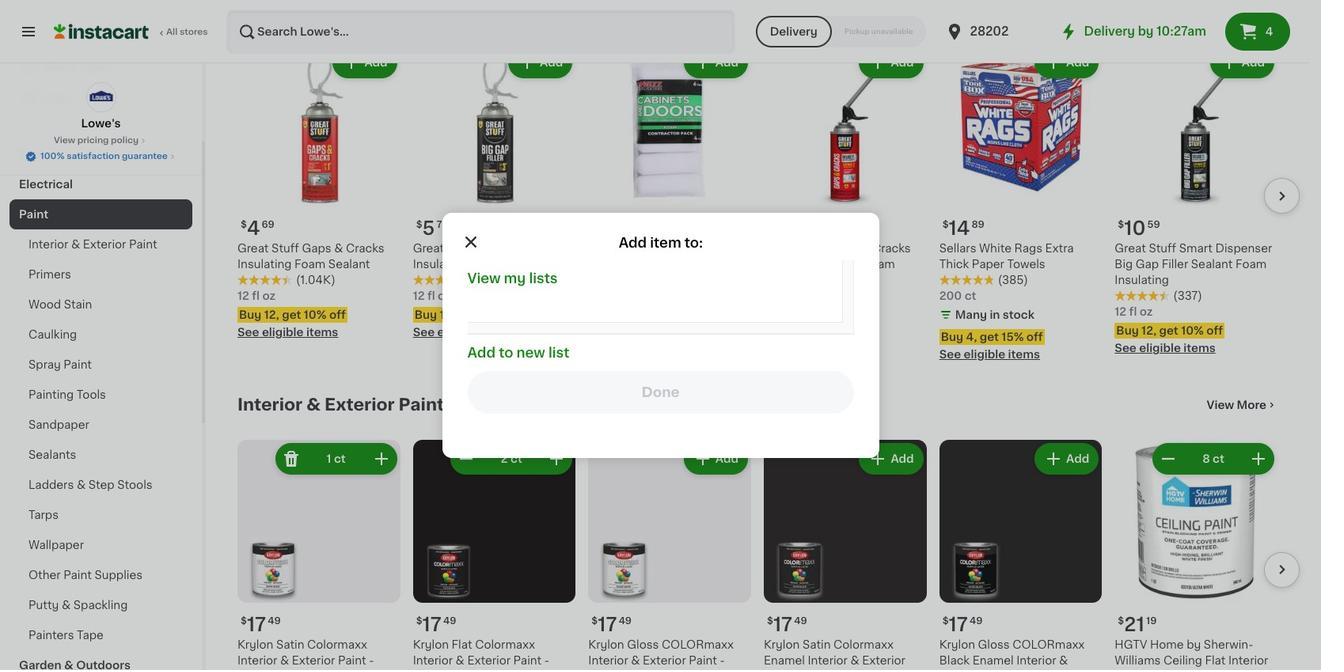 Task type: locate. For each thing, give the bounding box(es) containing it.
1 vertical spatial 15%
[[1002, 332, 1024, 343]]

1 horizontal spatial 4
[[1266, 26, 1273, 37]]

gap inside great stuff smart dispenser big gap filler sealant foam insulating
[[1136, 259, 1159, 270]]

oz down great stuff big gap filler insulating foam sealant
[[438, 290, 451, 302]]

1 horizontal spatial interior & exterior paint
[[237, 397, 444, 413]]

10% down (494) on the left
[[479, 309, 502, 321]]

1 foam from the left
[[294, 259, 326, 270]]

0 horizontal spatial by
[[1138, 25, 1154, 37]]

view more for 21
[[1207, 400, 1266, 411]]

4"
[[622, 243, 634, 254]]

3 great from the left
[[413, 243, 444, 254]]

0 horizontal spatial 12
[[237, 290, 249, 302]]

1 49 from the left
[[268, 616, 281, 626]]

big up (494) on the left
[[477, 243, 495, 254]]

(385)
[[998, 275, 1028, 286]]

$ left 69
[[241, 220, 247, 229]]

gaps up (1.04k)
[[302, 243, 331, 254]]

49 for krylon gloss colormaxx black enamel interior 
[[970, 616, 983, 626]]

eligible
[[262, 327, 304, 338], [437, 327, 479, 338], [613, 327, 654, 338], [1139, 343, 1181, 354], [964, 349, 1005, 360]]

$ inside $ 21 19
[[1118, 616, 1124, 626]]

0 vertical spatial view more
[[1207, 3, 1266, 14]]

stuff for 10
[[1149, 243, 1176, 254]]

view pricing policy
[[54, 136, 139, 145]]

0 vertical spatial 4,
[[615, 309, 626, 321]]

add button for great stuff smart dispenser big gap filler sealant foam insulating
[[1212, 48, 1273, 77]]

item carousel region containing 17
[[237, 434, 1300, 670]]

0 vertical spatial 15%
[[651, 309, 673, 321]]

0 vertical spatial gap
[[498, 243, 522, 254]]

1 horizontal spatial tools
[[77, 389, 106, 401]]

4 great from the left
[[1115, 243, 1146, 254]]

off down great stuff smart dispenser big gap filler sealant foam insulating
[[1207, 325, 1223, 336]]

17 up krylon satin colormaxx interior & exterior paint
[[247, 616, 266, 634]]

krylon for krylon satin colormaxx enamel interior & exterio
[[764, 639, 800, 650]]

off for 4
[[329, 309, 346, 321]]

& inside great stuff gaps & cracks natural insulating foam sealant (408)
[[861, 243, 869, 254]]

$ left 59
[[1118, 220, 1124, 229]]

$ 17 49 up the krylon gloss colormaxx interior & exterior paint
[[592, 616, 632, 634]]

4 krylon from the left
[[588, 639, 624, 650]]

1 horizontal spatial delivery
[[1084, 25, 1135, 37]]

1 horizontal spatial enamel
[[973, 655, 1014, 666]]

gap
[[498, 243, 522, 254], [1136, 259, 1159, 270]]

great for 4
[[237, 243, 269, 254]]

& inside krylon flat colormaxx interior & exterior paint
[[456, 655, 465, 666]]

3 colormaxx from the left
[[475, 639, 535, 650]]

great for 5
[[413, 243, 444, 254]]

satisfaction
[[67, 152, 120, 161]]

satin inside krylon satin colormaxx enamel interior & exterio
[[803, 639, 831, 650]]

stuff up natural
[[798, 243, 825, 254]]

2 krylon from the left
[[764, 639, 800, 650]]

15% down 'stock'
[[1002, 332, 1024, 343]]

12 for 5
[[413, 290, 425, 302]]

krylon for krylon flat colormaxx interior & exterior paint 
[[413, 639, 449, 650]]

0 horizontal spatial buy 4, get 15% off see eligible items
[[588, 309, 692, 338]]

buy it again link
[[9, 51, 192, 82]]

5 $ 17 49 from the left
[[942, 616, 983, 634]]

1 vertical spatial item carousel region
[[237, 434, 1300, 670]]

(1.04k)
[[296, 275, 336, 286]]

foam inside great stuff big gap filler insulating foam sealant
[[470, 259, 501, 270]]

1 horizontal spatial big
[[1115, 259, 1133, 270]]

add button for great stuff big gap filler insulating foam sealant
[[510, 48, 571, 77]]

(494)
[[471, 275, 502, 286]]

paint
[[19, 209, 48, 220], [129, 239, 157, 250], [622, 259, 651, 270], [64, 359, 92, 370], [399, 397, 444, 413], [63, 570, 92, 581], [338, 655, 366, 666], [513, 655, 542, 666], [689, 655, 717, 666]]

21
[[1124, 616, 1145, 634]]

tools down the spray paint link
[[77, 389, 106, 401]]

12 fl oz for 10
[[1115, 306, 1153, 317]]

add to new list link
[[467, 346, 569, 359]]

None search field
[[226, 9, 735, 54]]

1 great from the left
[[237, 243, 269, 254]]

off down view my lists link
[[505, 309, 521, 321]]

sealant inside great stuff smart dispenser big gap filler sealant foam insulating
[[1191, 259, 1233, 270]]

insulating
[[237, 259, 292, 270], [807, 259, 861, 270], [413, 259, 467, 270], [1115, 275, 1169, 286]]

$ for krylon satin colormaxx enamel interior & exterio
[[767, 616, 773, 626]]

1 view more from the top
[[1207, 3, 1266, 14]]

foam down dispenser in the right of the page
[[1236, 259, 1267, 270]]

17 up the krylon gloss colormaxx interior & exterior paint
[[598, 616, 617, 634]]

12 for 10
[[1115, 306, 1127, 317]]

gloss inside krylon gloss colormaxx black enamel interior
[[978, 639, 1010, 650]]

interior inside the krylon gloss colormaxx interior & exterior paint
[[588, 655, 628, 666]]

interior & exterior paint link up 1 ct
[[237, 396, 444, 415]]

1 gloss from the left
[[627, 639, 659, 650]]

$ for krylon gloss colormaxx black enamel interior 
[[942, 616, 949, 626]]

buy for great stuff smart dispenser big gap filler sealant foam insulating
[[1116, 325, 1139, 336]]

2 colormaxx from the left
[[834, 639, 894, 650]]

fl down great stuff smart dispenser big gap filler sealant foam insulating
[[1129, 306, 1137, 317]]

krylon inside krylon satin colormaxx enamel interior & exterio
[[764, 639, 800, 650]]

white
[[979, 243, 1012, 254]]

insulating down $ 5 79
[[413, 259, 467, 270]]

$ inside $ 14 89
[[942, 220, 949, 229]]

4 $ 17 49 from the left
[[592, 616, 632, 634]]

17 for krylon flat colormaxx interior & exterior paint 
[[422, 616, 442, 634]]

product group containing 21
[[1115, 440, 1278, 670]]

1 satin from the left
[[276, 639, 304, 650]]

$ up the black
[[942, 616, 949, 626]]

interior & exterior paint up 1 ct
[[237, 397, 444, 413]]

3 krylon from the left
[[413, 639, 449, 650]]

0 horizontal spatial 12 fl oz
[[237, 290, 276, 302]]

4 49 from the left
[[619, 616, 632, 626]]

get inside button
[[808, 325, 828, 336]]

0 vertical spatial big
[[477, 243, 495, 254]]

exterior inside the krylon gloss colormaxx interior & exterior paint
[[643, 655, 686, 666]]

1 17 from the left
[[247, 616, 266, 634]]

foam down 'whizz'
[[588, 259, 619, 270]]

4 17 from the left
[[598, 616, 617, 634]]

foam inside great stuff gaps & cracks natural insulating foam sealant (408)
[[864, 259, 895, 270]]

$ 17 49 up krylon satin colormaxx enamel interior & exterio
[[767, 616, 807, 634]]

many
[[955, 309, 987, 321]]

$ 17 49 up the black
[[942, 616, 983, 634]]

hgtv home by sherwin- williams ceiling flat interio
[[1115, 639, 1268, 670]]

primers
[[28, 269, 71, 280]]

12, for 5
[[440, 309, 455, 321]]

10% for 4
[[304, 309, 327, 321]]

insulating up (408) at the right
[[807, 259, 861, 270]]

49 up krylon satin colormaxx enamel interior & exterio
[[794, 616, 807, 626]]

49 up krylon satin colormaxx interior & exterior paint
[[268, 616, 281, 626]]

filler up lists
[[524, 243, 551, 254]]

tools inside "link"
[[77, 389, 106, 401]]

1 horizontal spatial gloss
[[978, 639, 1010, 650]]

colormaxx inside krylon satin colormaxx interior & exterior paint
[[307, 639, 367, 650]]

great down 10
[[1115, 243, 1146, 254]]

great inside great stuff gaps & cracks insulating foam sealant
[[237, 243, 269, 254]]

krylon for krylon gloss colormaxx black enamel interior 
[[939, 639, 975, 650]]

add item to:
[[619, 236, 703, 249]]

eligible down 'many in stock'
[[964, 349, 1005, 360]]

stuff inside great stuff gaps & cracks insulating foam sealant
[[272, 243, 299, 254]]

2 great from the left
[[764, 243, 795, 254]]

1 horizontal spatial by
[[1187, 639, 1201, 650]]

10% for 10
[[1181, 325, 1204, 336]]

exterior for krylon flat colormaxx interior & exterior paint 
[[467, 655, 511, 666]]

get down (494) on the left
[[457, 309, 477, 321]]

49 up krylon flat colormaxx interior & exterior paint
[[443, 616, 456, 626]]

see for 4
[[237, 327, 259, 338]]

1 horizontal spatial gap
[[1136, 259, 1159, 270]]

delivery button
[[756, 16, 832, 47]]

gaps inside great stuff gaps & cracks natural insulating foam sealant (408)
[[828, 243, 858, 254]]

12, for 10
[[1142, 325, 1157, 336]]

lowe's
[[81, 118, 121, 129]]

3 17 from the left
[[422, 616, 442, 634]]

interior inside krylon satin colormaxx interior & exterior paint
[[237, 655, 277, 666]]

$ 17 49 for krylon gloss colormaxx black enamel interior 
[[942, 616, 983, 634]]

stuff inside great stuff smart dispenser big gap filler sealant foam insulating
[[1149, 243, 1176, 254]]

off down (1.04k)
[[329, 309, 346, 321]]

49 for krylon satin colormaxx interior & exterior paint 
[[268, 616, 281, 626]]

colormaxx for krylon flat colormaxx interior & exterior paint 
[[475, 639, 535, 650]]

0 horizontal spatial 4
[[247, 219, 260, 237]]

colormaxx inside krylon flat colormaxx interior & exterior paint
[[475, 639, 535, 650]]

10%
[[304, 309, 327, 321], [479, 309, 502, 321], [830, 325, 853, 336], [1181, 325, 1204, 336]]

foam inside whizz 4" cabinet & door mini foam paint roller cover
[[588, 259, 619, 270]]

3 $ 17 49 from the left
[[416, 616, 456, 634]]

4
[[1266, 26, 1273, 37], [247, 219, 260, 237]]

$
[[241, 220, 247, 229], [416, 220, 422, 229], [942, 220, 949, 229], [1118, 220, 1124, 229], [241, 616, 247, 626], [767, 616, 773, 626], [416, 616, 422, 626], [592, 616, 598, 626], [942, 616, 949, 626], [1118, 616, 1124, 626]]

satin
[[276, 639, 304, 650], [803, 639, 831, 650]]

$ for krylon flat colormaxx interior & exterior paint 
[[416, 616, 422, 626]]

by
[[1138, 25, 1154, 37], [1187, 639, 1201, 650]]

1 horizontal spatial colormaxx
[[1013, 639, 1085, 650]]

1 vertical spatial by
[[1187, 639, 1201, 650]]

4, down 4"
[[615, 309, 626, 321]]

1 view more link from the top
[[1207, 1, 1278, 17]]

0 vertical spatial tools
[[19, 149, 49, 160]]

delivery for delivery by 10:27am
[[1084, 25, 1135, 37]]

0 vertical spatial item carousel region
[[237, 37, 1300, 370]]

2 17 from the left
[[773, 616, 793, 634]]

2 item carousel region from the top
[[237, 434, 1300, 670]]

tools
[[19, 149, 49, 160], [77, 389, 106, 401]]

2 horizontal spatial colormaxx
[[834, 639, 894, 650]]

2 gloss from the left
[[978, 639, 1010, 650]]

sealant down natural
[[764, 275, 806, 286]]

increment quantity of krylon satin colormaxx interior & exterior paint - white enamel k05628007 image
[[372, 450, 391, 469]]

17 up krylon satin colormaxx enamel interior & exterio
[[773, 616, 793, 634]]

100%
[[40, 152, 64, 161]]

interior & exterior paint down paint link
[[28, 239, 157, 250]]

delivery inside 'button'
[[770, 26, 818, 37]]

$ up the krylon gloss colormaxx interior & exterior paint
[[592, 616, 598, 626]]

2 horizontal spatial oz
[[1140, 306, 1153, 317]]

0 vertical spatial filler
[[524, 243, 551, 254]]

stuff
[[272, 243, 299, 254], [798, 243, 825, 254], [447, 243, 475, 254], [1149, 243, 1176, 254]]

insulating inside great stuff big gap filler insulating foam sealant
[[413, 259, 467, 270]]

great down 5
[[413, 243, 444, 254]]

colormaxx
[[662, 639, 734, 650], [1013, 639, 1085, 650]]

1 colormaxx from the left
[[662, 639, 734, 650]]

1 horizontal spatial 15%
[[1002, 332, 1024, 343]]

1 vertical spatial tools
[[77, 389, 106, 401]]

filler inside great stuff smart dispenser big gap filler sealant foam insulating
[[1162, 259, 1188, 270]]

get down 'many in stock'
[[980, 332, 999, 343]]

4 stuff from the left
[[1149, 243, 1176, 254]]

add button for whizz 4" cabinet & door mini foam paint roller cover
[[685, 48, 746, 77]]

interior & exterior paint link for "view more" link corresponding to 21
[[237, 396, 444, 415]]

0 horizontal spatial 15%
[[651, 309, 673, 321]]

$ 17 49
[[241, 616, 281, 634], [767, 616, 807, 634], [416, 616, 456, 634], [592, 616, 632, 634], [942, 616, 983, 634]]

natural
[[764, 259, 804, 270]]

interior inside krylon satin colormaxx enamel interior & exterio
[[808, 655, 848, 666]]

0 horizontal spatial 4,
[[615, 309, 626, 321]]

items down 'stock'
[[1008, 349, 1040, 360]]

1 krylon from the left
[[237, 639, 273, 650]]

see for 5
[[413, 327, 435, 338]]

eligible for 14
[[964, 349, 1005, 360]]

0 horizontal spatial gap
[[498, 243, 522, 254]]

1 horizontal spatial gaps
[[828, 243, 858, 254]]

buy inside button
[[765, 325, 788, 336]]

0 horizontal spatial filler
[[524, 243, 551, 254]]

foam down $8.69 element
[[864, 259, 895, 270]]

2 horizontal spatial fl
[[1129, 306, 1137, 317]]

0 vertical spatial flat
[[452, 639, 472, 650]]

gloss inside the krylon gloss colormaxx interior & exterior paint
[[627, 639, 659, 650]]

$ 17 49 up krylon flat colormaxx interior & exterior paint
[[416, 616, 456, 634]]

big down 10
[[1115, 259, 1133, 270]]

1 horizontal spatial oz
[[438, 290, 451, 302]]

sealant for 4
[[328, 259, 370, 270]]

1 vertical spatial flat
[[1205, 655, 1226, 666]]

4 foam from the left
[[588, 259, 619, 270]]

eligible down (337)
[[1139, 343, 1181, 354]]

49 for krylon gloss colormaxx interior & exterior paint 
[[619, 616, 632, 626]]

foam up (494) on the left
[[470, 259, 501, 270]]

enamel
[[764, 655, 805, 666], [973, 655, 1014, 666]]

paint link
[[9, 199, 192, 230]]

0 horizontal spatial colormaxx
[[307, 639, 367, 650]]

flat
[[452, 639, 472, 650], [1205, 655, 1226, 666]]

0 horizontal spatial buy 12, get 10% off see eligible items
[[237, 309, 346, 338]]

eligible down (494) on the left
[[437, 327, 479, 338]]

0 horizontal spatial enamel
[[764, 655, 805, 666]]

get down (408) at the right
[[808, 325, 828, 336]]

17 up the black
[[949, 616, 968, 634]]

new
[[516, 346, 545, 359]]

17 up krylon flat colormaxx interior & exterior paint
[[422, 616, 442, 634]]

foam inside great stuff gaps & cracks insulating foam sealant
[[294, 259, 326, 270]]

sealant inside great stuff gaps & cracks insulating foam sealant
[[328, 259, 370, 270]]

5 49 from the left
[[970, 616, 983, 626]]

ct right 2
[[511, 454, 522, 465]]

get down (1.04k)
[[282, 309, 301, 321]]

items for 4
[[306, 327, 338, 338]]

0 horizontal spatial delivery
[[770, 26, 818, 37]]

gloss for enamel
[[978, 639, 1010, 650]]

2 horizontal spatial buy 12, get 10% off see eligible items
[[1115, 325, 1223, 354]]

buy 12, get 10% off see eligible items down (494) on the left
[[413, 309, 521, 338]]

fl down $ 4 69
[[252, 290, 260, 302]]

buy 12, get 10% off see eligible items down (1.04k)
[[237, 309, 346, 338]]

1 vertical spatial big
[[1115, 259, 1133, 270]]

ct
[[965, 290, 976, 302], [334, 454, 346, 465], [511, 454, 522, 465], [1213, 454, 1224, 465]]

view inside the list_add_items dialog
[[467, 272, 501, 285]]

15% down roller
[[651, 309, 673, 321]]

1 horizontal spatial flat
[[1205, 655, 1226, 666]]

$ inside $ 5 79
[[416, 220, 422, 229]]

4 button
[[1225, 13, 1290, 51]]

items up 'to'
[[482, 327, 514, 338]]

decrement quantity of hgtv home by sherwin-williams ceiling flat interior paint - white image
[[1159, 450, 1178, 469]]

0 vertical spatial 4
[[1266, 26, 1273, 37]]

0 horizontal spatial gloss
[[627, 639, 659, 650]]

ct right 8
[[1213, 454, 1224, 465]]

1 more from the top
[[1237, 3, 1266, 14]]

roller
[[653, 259, 685, 270]]

sealant inside great stuff big gap filler insulating foam sealant
[[504, 259, 546, 270]]

colormaxx inside krylon satin colormaxx enamel interior & exterio
[[834, 639, 894, 650]]

12 fl oz for 4
[[237, 290, 276, 302]]

eligible down (1.04k)
[[262, 327, 304, 338]]

1 cracks from the left
[[346, 243, 384, 254]]

off for 14
[[1027, 332, 1043, 343]]

sealant for 5
[[504, 259, 546, 270]]

2 horizontal spatial 12 fl oz
[[1115, 306, 1153, 317]]

more
[[1237, 3, 1266, 14], [1237, 400, 1266, 411]]

satin for &
[[276, 639, 304, 650]]

by up ceiling
[[1187, 639, 1201, 650]]

1 vertical spatial more
[[1237, 400, 1266, 411]]

0 horizontal spatial gaps
[[302, 243, 331, 254]]

1 gaps from the left
[[302, 243, 331, 254]]

$ left 79
[[416, 220, 422, 229]]

49 up the krylon gloss colormaxx interior & exterior paint
[[619, 616, 632, 626]]

krylon inside the krylon gloss colormaxx interior & exterior paint
[[588, 639, 624, 650]]

foam up (1.04k)
[[294, 259, 326, 270]]

1 vertical spatial 4,
[[966, 332, 977, 343]]

100% satisfaction guarantee button
[[25, 147, 177, 163]]

stock
[[1003, 309, 1035, 321]]

0 horizontal spatial fl
[[252, 290, 260, 302]]

buy 4, get 15% off see eligible items down 'many in stock'
[[939, 332, 1043, 360]]

insulating down $ 10 59
[[1115, 275, 1169, 286]]

other
[[28, 570, 61, 581]]

gaps for foam
[[302, 243, 331, 254]]

10% down (1.04k)
[[304, 309, 327, 321]]

hgtv
[[1115, 639, 1147, 650]]

krylon inside krylon satin colormaxx interior & exterior paint
[[237, 639, 273, 650]]

item
[[650, 236, 681, 249]]

1 horizontal spatial buy 12, get 10% off see eligible items
[[413, 309, 521, 338]]

2 view more link from the top
[[1207, 397, 1278, 413]]

& inside great stuff gaps & cracks insulating foam sealant
[[334, 243, 343, 254]]

5 foam from the left
[[1236, 259, 1267, 270]]

spackling
[[73, 600, 128, 611]]

0 horizontal spatial interior & exterior paint link
[[9, 230, 192, 260]]

more for 21
[[1237, 400, 1266, 411]]

dispenser
[[1215, 243, 1272, 254]]

$ inside $ 10 59
[[1118, 220, 1124, 229]]

insulating down $ 4 69
[[237, 259, 292, 270]]

10% down (408) at the right
[[830, 325, 853, 336]]

0 vertical spatial interior & exterior paint link
[[9, 230, 192, 260]]

paint inside krylon satin colormaxx interior & exterior paint
[[338, 655, 366, 666]]

2 horizontal spatial 12
[[1115, 306, 1127, 317]]

great inside great stuff big gap filler insulating foam sealant
[[413, 243, 444, 254]]

krylon inside krylon flat colormaxx interior & exterior paint
[[413, 639, 449, 650]]

tarps link
[[9, 500, 192, 530]]

0 horizontal spatial satin
[[276, 639, 304, 650]]

12 fl oz for 5
[[413, 290, 451, 302]]

buy 12, get 10% off see eligible items for 4
[[237, 309, 346, 338]]

oz down great stuff smart dispenser big gap filler sealant foam insulating
[[1140, 306, 1153, 317]]

cracks for foam
[[872, 243, 911, 254]]

add button for sellars white rags extra thick paper towels
[[1036, 48, 1097, 77]]

1 item carousel region from the top
[[237, 37, 1300, 370]]

ct up many
[[965, 290, 976, 302]]

3 stuff from the left
[[447, 243, 475, 254]]

colormaxx inside krylon gloss colormaxx black enamel interior
[[1013, 639, 1085, 650]]

& inside krylon satin colormaxx enamel interior & exterio
[[850, 655, 859, 666]]

stuff for 5
[[447, 243, 475, 254]]

& inside whizz 4" cabinet & door mini foam paint roller cover
[[684, 243, 693, 254]]

2 satin from the left
[[803, 639, 831, 650]]

0 vertical spatial interior & exterior paint
[[28, 239, 157, 250]]

$ 17 49 for krylon gloss colormaxx interior & exterior paint 
[[592, 616, 632, 634]]

1 horizontal spatial cracks
[[872, 243, 911, 254]]

add button for great stuff gaps & cracks natural insulating foam sealant
[[861, 48, 922, 77]]

sealants link
[[9, 440, 192, 470]]

2 view more from the top
[[1207, 400, 1266, 411]]

instacart logo image
[[54, 22, 149, 41]]

1 $ 17 49 from the left
[[241, 616, 281, 634]]

fl for 10
[[1129, 306, 1137, 317]]

colormaxx for exterior
[[662, 639, 734, 650]]

get down (337)
[[1159, 325, 1178, 336]]

1 vertical spatial filler
[[1162, 259, 1188, 270]]

stuff down 59
[[1149, 243, 1176, 254]]

item carousel region containing 4
[[237, 37, 1300, 370]]

fl for 5
[[427, 290, 435, 302]]

$ for krylon gloss colormaxx interior & exterior paint 
[[592, 616, 598, 626]]

foam
[[294, 259, 326, 270], [864, 259, 895, 270], [470, 259, 501, 270], [588, 259, 619, 270], [1236, 259, 1267, 270]]

fl down great stuff big gap filler insulating foam sealant
[[427, 290, 435, 302]]

sealant down smart
[[1191, 259, 1233, 270]]

eligible for 4
[[262, 327, 304, 338]]

door
[[696, 243, 723, 254]]

0 horizontal spatial flat
[[452, 639, 472, 650]]

stuff down 79
[[447, 243, 475, 254]]

$ for great stuff big gap filler insulating foam sealant
[[416, 220, 422, 229]]

exterior for krylon satin colormaxx interior & exterior paint 
[[292, 655, 335, 666]]

exterior inside krylon satin colormaxx interior & exterior paint
[[292, 655, 335, 666]]

3 foam from the left
[[470, 259, 501, 270]]

1 horizontal spatial fl
[[427, 290, 435, 302]]

krylon inside krylon gloss colormaxx black enamel interior
[[939, 639, 975, 650]]

paint inside the krylon gloss colormaxx interior & exterior paint
[[689, 655, 717, 666]]

foam for whizz 4" cabinet & door mini foam paint roller cover
[[588, 259, 619, 270]]

$ up krylon flat colormaxx interior & exterior paint
[[416, 616, 422, 626]]

2 cracks from the left
[[872, 243, 911, 254]]

1 vertical spatial gap
[[1136, 259, 1159, 270]]

2 colormaxx from the left
[[1013, 639, 1085, 650]]

0 horizontal spatial tools
[[19, 149, 49, 160]]

&
[[71, 239, 80, 250], [334, 243, 343, 254], [861, 243, 869, 254], [684, 243, 693, 254], [306, 397, 321, 413], [77, 480, 86, 491], [62, 600, 71, 611], [280, 655, 289, 666], [850, 655, 859, 666], [456, 655, 465, 666], [631, 655, 640, 666]]

49 up the black
[[970, 616, 983, 626]]

view more link
[[1207, 1, 1278, 17], [1207, 397, 1278, 413]]

satin inside krylon satin colormaxx interior & exterior paint
[[276, 639, 304, 650]]

gap up view my lists
[[498, 243, 522, 254]]

tools up "electrical"
[[19, 149, 49, 160]]

cracks inside great stuff gaps & cracks natural insulating foam sealant (408)
[[872, 243, 911, 254]]

1 stuff from the left
[[272, 243, 299, 254]]

1 horizontal spatial colormaxx
[[475, 639, 535, 650]]

to:
[[685, 236, 703, 249]]

by left 10:27am
[[1138, 25, 1154, 37]]

2 $ 17 49 from the left
[[767, 616, 807, 634]]

off down great stuff gaps & cracks natural insulating foam sealant (408) in the right of the page
[[856, 325, 872, 336]]

great stuff gaps & cracks natural insulating foam sealant (408)
[[764, 243, 911, 302]]

view
[[1207, 3, 1234, 14], [54, 136, 75, 145], [467, 272, 501, 285], [1207, 400, 1234, 411]]

$ 17 49 up krylon satin colormaxx interior & exterior paint
[[241, 616, 281, 634]]

$ up sellars
[[942, 220, 949, 229]]

great inside great stuff smart dispenser big gap filler sealant foam insulating
[[1115, 243, 1146, 254]]

17 for krylon gloss colormaxx black enamel interior 
[[949, 616, 968, 634]]

extra
[[1045, 243, 1074, 254]]

ct right 1
[[334, 454, 346, 465]]

15%
[[651, 309, 673, 321], [1002, 332, 1024, 343]]

$ up hgtv
[[1118, 616, 1124, 626]]

0 horizontal spatial big
[[477, 243, 495, 254]]

0 vertical spatial more
[[1237, 3, 1266, 14]]

gaps down $8.69 element
[[828, 243, 858, 254]]

product group
[[237, 44, 400, 340], [413, 44, 576, 340], [588, 44, 751, 340], [764, 44, 927, 356], [939, 44, 1102, 362], [1115, 44, 1278, 356], [237, 440, 400, 670], [413, 440, 576, 670], [588, 440, 751, 670], [764, 440, 927, 670], [939, 440, 1102, 670], [1115, 440, 1278, 670]]

rags
[[1014, 243, 1042, 254]]

$ inside $ 4 69
[[241, 220, 247, 229]]

item carousel region
[[237, 37, 1300, 370], [237, 434, 1300, 670]]

12,
[[264, 309, 279, 321], [440, 309, 455, 321], [791, 325, 806, 336], [1142, 325, 1157, 336]]

0 horizontal spatial colormaxx
[[662, 639, 734, 650]]

wood
[[28, 299, 61, 310]]

12 fl oz down great stuff gaps & cracks insulating foam sealant
[[237, 290, 276, 302]]

1 vertical spatial view more link
[[1207, 397, 1278, 413]]

great down $ 4 69
[[237, 243, 269, 254]]

2 more from the top
[[1237, 400, 1266, 411]]

2 stuff from the left
[[798, 243, 825, 254]]

buy 4, get 15% off see eligible items for foam
[[588, 309, 692, 338]]

2 enamel from the left
[[973, 655, 1014, 666]]

$ up krylon satin colormaxx interior & exterior paint
[[241, 616, 247, 626]]

1 horizontal spatial filler
[[1162, 259, 1188, 270]]

12 fl oz down great stuff smart dispenser big gap filler sealant foam insulating
[[1115, 306, 1153, 317]]

electrical link
[[9, 169, 192, 199]]

1 horizontal spatial satin
[[803, 639, 831, 650]]

painting
[[28, 389, 74, 401]]

1 horizontal spatial interior & exterior paint link
[[237, 396, 444, 415]]

buy 12, get 10% off see eligible items down (337)
[[1115, 325, 1223, 354]]

15% for foam
[[651, 309, 673, 321]]

sellars white rags extra thick paper towels
[[939, 243, 1074, 270]]

1 horizontal spatial buy 4, get 15% off see eligible items
[[939, 332, 1043, 360]]

1 enamel from the left
[[764, 655, 805, 666]]

product group containing 5
[[413, 44, 576, 340]]

1 horizontal spatial 12
[[413, 290, 425, 302]]

1 horizontal spatial 4,
[[966, 332, 977, 343]]

17 for krylon satin colormaxx interior & exterior paint 
[[247, 616, 266, 634]]

sealant up (1.04k)
[[328, 259, 370, 270]]

interior inside krylon gloss colormaxx black enamel interior
[[1016, 655, 1056, 666]]

colormaxx inside the krylon gloss colormaxx interior & exterior paint
[[662, 639, 734, 650]]

items
[[306, 327, 338, 338], [482, 327, 514, 338], [657, 327, 689, 338], [1184, 343, 1216, 354], [1008, 349, 1040, 360]]

0 horizontal spatial oz
[[262, 290, 276, 302]]

ceiling
[[1164, 655, 1202, 666]]

off for 5
[[505, 309, 521, 321]]

5 17 from the left
[[949, 616, 968, 634]]

cracks for sealant
[[346, 243, 384, 254]]

items down (1.04k)
[[306, 327, 338, 338]]

gaps inside great stuff gaps & cracks insulating foam sealant
[[302, 243, 331, 254]]

my
[[504, 272, 526, 285]]

4, inside the product group
[[966, 332, 977, 343]]

exterior
[[83, 239, 126, 250], [325, 397, 395, 413], [292, 655, 335, 666], [467, 655, 511, 666], [643, 655, 686, 666]]

4, down many
[[966, 332, 977, 343]]

thick
[[939, 259, 969, 270]]

cracks inside great stuff gaps & cracks insulating foam sealant
[[346, 243, 384, 254]]

12
[[237, 290, 249, 302], [413, 290, 425, 302], [1115, 306, 1127, 317]]

0 horizontal spatial cracks
[[346, 243, 384, 254]]

0 vertical spatial view more link
[[1207, 1, 1278, 17]]

stuff down 69
[[272, 243, 299, 254]]

2 gaps from the left
[[828, 243, 858, 254]]

5 krylon from the left
[[939, 639, 975, 650]]

sealant up my
[[504, 259, 546, 270]]

2 foam from the left
[[864, 259, 895, 270]]

view for 'view pricing policy' link
[[54, 136, 75, 145]]

stuff inside great stuff big gap filler insulating foam sealant
[[447, 243, 475, 254]]

1 vertical spatial interior & exterior paint link
[[237, 396, 444, 415]]

cabinet
[[637, 243, 681, 254]]

0 vertical spatial by
[[1138, 25, 1154, 37]]

2 49 from the left
[[794, 616, 807, 626]]

★★★★★
[[237, 275, 293, 286], [237, 275, 293, 286], [413, 275, 468, 286], [413, 275, 468, 286], [939, 275, 995, 286], [939, 275, 995, 286], [1115, 290, 1170, 301], [1115, 290, 1170, 301]]

10% down (337)
[[1181, 325, 1204, 336]]

1 horizontal spatial 12 fl oz
[[413, 290, 451, 302]]

colormaxx
[[307, 639, 367, 650], [834, 639, 894, 650], [475, 639, 535, 650]]

see
[[237, 327, 259, 338], [413, 327, 435, 338], [588, 327, 610, 338], [1115, 343, 1137, 354], [939, 349, 961, 360]]

3 49 from the left
[[443, 616, 456, 626]]

ct for 200 ct
[[965, 290, 976, 302]]

painting tools link
[[9, 380, 192, 410]]

1 vertical spatial view more
[[1207, 400, 1266, 411]]

exterior inside krylon flat colormaxx interior & exterior paint
[[467, 655, 511, 666]]

4,
[[615, 309, 626, 321], [966, 332, 977, 343]]

great up natural
[[764, 243, 795, 254]]

1 colormaxx from the left
[[307, 639, 367, 650]]



Task type: describe. For each thing, give the bounding box(es) containing it.
again
[[80, 61, 111, 72]]

list
[[548, 346, 569, 359]]

12, inside button
[[791, 325, 806, 336]]

10
[[1124, 219, 1146, 237]]

krylon satin colormaxx enamel interior & exterio
[[764, 639, 905, 670]]

28202
[[970, 25, 1009, 37]]

view pricing policy link
[[54, 135, 148, 147]]

putty
[[28, 600, 59, 611]]

krylon gloss colormaxx interior & exterior paint 
[[588, 639, 734, 670]]

off inside button
[[856, 325, 872, 336]]

krylon for krylon gloss colormaxx interior & exterior paint 
[[588, 639, 624, 650]]

delivery for delivery
[[770, 26, 818, 37]]

delivery by 10:27am link
[[1059, 22, 1206, 41]]

gaps for insulating
[[828, 243, 858, 254]]

buy it again
[[44, 61, 111, 72]]

foam inside great stuff smart dispenser big gap filler sealant foam insulating
[[1236, 259, 1267, 270]]

200 ct
[[939, 290, 976, 302]]

sandpaper
[[28, 420, 89, 431]]

sellars
[[939, 243, 976, 254]]

krylon for krylon satin colormaxx interior & exterior paint 
[[237, 639, 273, 650]]

0 horizontal spatial interior & exterior paint
[[28, 239, 157, 250]]

lowe's logo image
[[86, 82, 116, 112]]

$ for great stuff smart dispenser big gap filler sealant foam insulating
[[1118, 220, 1124, 229]]

towels
[[1007, 259, 1045, 270]]

buy 12, get 10% off see eligible items for 10
[[1115, 325, 1223, 354]]

2
[[501, 454, 508, 465]]

$ 10 59
[[1118, 219, 1160, 237]]

$ for krylon satin colormaxx interior & exterior paint 
[[241, 616, 247, 626]]

stuff for 4
[[272, 243, 299, 254]]

krylon gloss colormaxx black enamel interior 
[[939, 639, 1085, 670]]

get for 10
[[1159, 325, 1178, 336]]

ladders & step stools
[[28, 480, 152, 491]]

colormaxx for krylon satin colormaxx enamel interior & exterio
[[834, 639, 894, 650]]

4, for foam
[[615, 309, 626, 321]]

eligible down roller
[[613, 327, 654, 338]]

49 for krylon flat colormaxx interior & exterior paint 
[[443, 616, 456, 626]]

flat inside hgtv home by sherwin- williams ceiling flat interio
[[1205, 655, 1226, 666]]

product group containing 4
[[237, 44, 400, 340]]

items for 14
[[1008, 349, 1040, 360]]

buy 4, get 15% off see eligible items for towels
[[939, 332, 1043, 360]]

enamel inside krylon satin colormaxx enamel interior & exterio
[[764, 655, 805, 666]]

19
[[1146, 616, 1157, 626]]

1 vertical spatial interior & exterior paint
[[237, 397, 444, 413]]

big inside great stuff smart dispenser big gap filler sealant foam insulating
[[1115, 259, 1133, 270]]

eligible for 10
[[1139, 343, 1181, 354]]

17 for krylon gloss colormaxx interior & exterior paint 
[[598, 616, 617, 634]]

fl for 4
[[252, 290, 260, 302]]

get for 5
[[457, 309, 477, 321]]

product group containing 14
[[939, 44, 1102, 362]]

& inside krylon satin colormaxx interior & exterior paint
[[280, 655, 289, 666]]

$ 17 49 for krylon satin colormaxx interior & exterior paint 
[[241, 616, 281, 634]]

stuff inside great stuff gaps & cracks natural insulating foam sealant (408)
[[798, 243, 825, 254]]

sealants
[[28, 450, 76, 461]]

get down whizz 4" cabinet & door mini foam paint roller cover
[[629, 309, 648, 321]]

4 inside button
[[1266, 26, 1273, 37]]

$ 5 79
[[416, 219, 448, 237]]

$8.69 element
[[764, 213, 927, 241]]

gap inside great stuff big gap filler insulating foam sealant
[[498, 243, 522, 254]]

200
[[939, 290, 962, 302]]

49 for krylon satin colormaxx enamel interior & exterio
[[794, 616, 807, 626]]

colormaxx for interior
[[1013, 639, 1085, 650]]

ct for 8 ct
[[1213, 454, 1224, 465]]

oz for 4
[[262, 290, 276, 302]]

1 ct
[[327, 454, 346, 465]]

insulating inside great stuff gaps & cracks insulating foam sealant
[[237, 259, 292, 270]]

caulking link
[[9, 320, 192, 350]]

tape
[[77, 630, 104, 641]]

whizz
[[588, 243, 619, 254]]

black
[[939, 655, 970, 666]]

interior & exterior paint link for primers link
[[9, 230, 192, 260]]

exterior for krylon gloss colormaxx interior & exterior paint 
[[643, 655, 686, 666]]

off for 10
[[1207, 325, 1223, 336]]

flat inside krylon flat colormaxx interior & exterior paint
[[452, 639, 472, 650]]

add button for great stuff gaps & cracks insulating foam sealant
[[334, 48, 396, 77]]

items for 10
[[1184, 343, 1216, 354]]

colormaxx for krylon satin colormaxx interior & exterior paint 
[[307, 639, 367, 650]]

view for "view more" link corresponding to 10
[[1207, 3, 1234, 14]]

now
[[309, 0, 348, 17]]

primers link
[[9, 260, 192, 290]]

gloss for &
[[627, 639, 659, 650]]

view for view my lists link
[[467, 272, 501, 285]]

on sale now
[[237, 0, 348, 17]]

view more for 10
[[1207, 3, 1266, 14]]

4, for towels
[[966, 332, 977, 343]]

& inside the krylon gloss colormaxx interior & exterior paint
[[631, 655, 640, 666]]

item carousel region for interior & exterior paint
[[237, 434, 1300, 670]]

lists
[[529, 272, 558, 285]]

great inside great stuff gaps & cracks natural insulating foam sealant (408)
[[764, 243, 795, 254]]

paint inside whizz 4" cabinet & door mini foam paint roller cover
[[622, 259, 651, 270]]

policy
[[111, 136, 139, 145]]

12 for 4
[[237, 290, 249, 302]]

insulating inside great stuff smart dispenser big gap filler sealant foam insulating
[[1115, 275, 1169, 286]]

view my lists
[[467, 272, 558, 285]]

stores
[[180, 28, 208, 36]]

sandpaper link
[[9, 410, 192, 440]]

ladders
[[28, 480, 74, 491]]

sealant inside great stuff gaps & cracks natural insulating foam sealant (408)
[[764, 275, 806, 286]]

oz for 5
[[438, 290, 451, 302]]

15% for towels
[[1002, 332, 1024, 343]]

great stuff gaps & cracks insulating foam sealant
[[237, 243, 384, 270]]

$ 17 49 for krylon flat colormaxx interior & exterior paint 
[[416, 616, 456, 634]]

wood stain link
[[9, 290, 192, 320]]

ct for 1 ct
[[334, 454, 346, 465]]

increment quantity of hgtv home by sherwin-williams ceiling flat interior paint - white image
[[1249, 450, 1268, 469]]

filler inside great stuff big gap filler insulating foam sealant
[[524, 243, 551, 254]]

interior inside krylon flat colormaxx interior & exterior paint
[[413, 655, 453, 666]]

sealant for 10
[[1191, 259, 1233, 270]]

79
[[436, 220, 448, 229]]

decrement quantity of krylon flat colormaxx interior & exterior paint - black enamel image
[[457, 450, 476, 469]]

delivery by 10:27am
[[1084, 25, 1206, 37]]

$ 21 19
[[1118, 616, 1157, 634]]

enamel inside krylon gloss colormaxx black enamel interior
[[973, 655, 1014, 666]]

remove krylon satin colormaxx interior & exterior paint - white enamel k05628007 image
[[282, 450, 301, 469]]

on
[[237, 0, 263, 17]]

putty & spackling link
[[9, 591, 192, 621]]

stain
[[64, 299, 92, 310]]

see for 14
[[939, 349, 961, 360]]

10:27am
[[1157, 25, 1206, 37]]

buy 12, get 10% off button
[[764, 323, 927, 356]]

1 vertical spatial 4
[[247, 219, 260, 237]]

krylon flat colormaxx interior & exterior paint 
[[413, 639, 549, 670]]

eligible for 5
[[437, 327, 479, 338]]

oz for 10
[[1140, 306, 1153, 317]]

off down roller
[[676, 309, 692, 321]]

items for 5
[[482, 327, 514, 338]]

5
[[422, 219, 435, 237]]

supplies
[[95, 570, 143, 581]]

big inside great stuff big gap filler insulating foam sealant
[[477, 243, 495, 254]]

list_add_items dialog
[[442, 213, 879, 458]]

painting tools
[[28, 389, 106, 401]]

buy for whizz 4" cabinet & door mini foam paint roller cover
[[590, 309, 612, 321]]

great for 10
[[1115, 243, 1146, 254]]

2 ct
[[501, 454, 522, 465]]

it
[[69, 61, 77, 72]]

foam for great stuff gaps & cracks insulating foam sealant
[[294, 259, 326, 270]]

10% inside button
[[830, 325, 853, 336]]

great stuff big gap filler insulating foam sealant
[[413, 243, 551, 270]]

many in stock
[[955, 309, 1035, 321]]

step
[[88, 480, 115, 491]]

product group containing 10
[[1115, 44, 1278, 356]]

great stuff smart dispenser big gap filler sealant foam insulating
[[1115, 243, 1272, 286]]

view more link for 21
[[1207, 397, 1278, 413]]

putty & spackling
[[28, 600, 128, 611]]

17 for krylon satin colormaxx enamel interior & exterio
[[773, 616, 793, 634]]

items down roller
[[657, 327, 689, 338]]

view my lists link
[[467, 272, 558, 285]]

8
[[1202, 454, 1210, 465]]

wood stain
[[28, 299, 92, 310]]

buy for sellars white rags extra thick paper towels
[[941, 332, 963, 343]]

painters
[[28, 630, 74, 641]]

69
[[262, 220, 275, 229]]

add to new list
[[467, 346, 569, 359]]

tarps
[[28, 510, 59, 521]]

view more link for 10
[[1207, 1, 1278, 17]]

all stores
[[166, 28, 208, 36]]

paint inside krylon flat colormaxx interior & exterior paint
[[513, 655, 542, 666]]

$ 14 89
[[942, 219, 985, 237]]

(408)
[[822, 290, 853, 302]]

williams
[[1115, 655, 1161, 666]]

service type group
[[756, 16, 926, 47]]

buy 12, get 10% off see eligible items for 5
[[413, 309, 521, 338]]

home
[[1150, 639, 1184, 650]]

see for 10
[[1115, 343, 1137, 354]]

by inside hgtv home by sherwin- williams ceiling flat interio
[[1187, 639, 1201, 650]]

100% satisfaction guarantee
[[40, 152, 168, 161]]

insulating inside great stuff gaps & cracks natural insulating foam sealant (408)
[[807, 259, 861, 270]]

59
[[1147, 220, 1160, 229]]

buy for great stuff big gap filler insulating foam sealant
[[415, 309, 437, 321]]

view for "view more" link corresponding to 21
[[1207, 400, 1234, 411]]

other paint supplies link
[[9, 560, 192, 591]]

(337)
[[1173, 290, 1202, 302]]

10% for 5
[[479, 309, 502, 321]]

spray paint
[[28, 359, 92, 370]]

more for 10
[[1237, 3, 1266, 14]]

get for 14
[[980, 332, 999, 343]]

ladders & step stools link
[[9, 470, 192, 500]]

other paint supplies
[[28, 570, 143, 581]]

$ for great stuff gaps & cracks insulating foam sealant
[[241, 220, 247, 229]]

whizz 4" cabinet & door mini foam paint roller cover
[[588, 243, 749, 270]]

item carousel region for on sale now
[[237, 37, 1300, 370]]

buy for great stuff gaps & cracks insulating foam sealant
[[239, 309, 262, 321]]

increment quantity of krylon flat colormaxx interior & exterior paint - black enamel image
[[547, 450, 566, 469]]

lists
[[44, 93, 72, 104]]



Task type: vqa. For each thing, say whether or not it's contained in the screenshot.
Holiday
no



